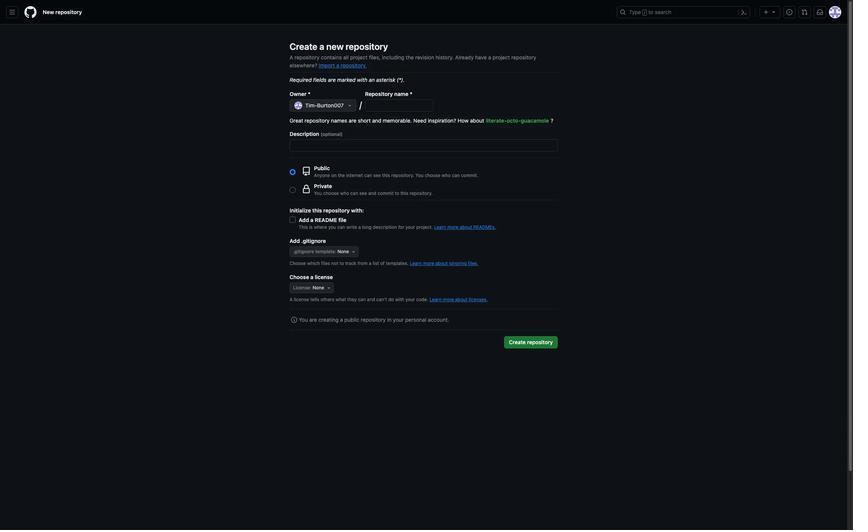 Task type: locate. For each thing, give the bounding box(es) containing it.
anyone
[[314, 173, 330, 178]]

choose for choose a license
[[290, 274, 309, 281]]

you down description text box
[[416, 173, 424, 178]]

are right fields
[[328, 77, 336, 83]]

Add a README file checkbox
[[290, 217, 296, 223]]

this inside the private you choose who can see and commit to this repository.
[[401, 191, 409, 196]]

2 vertical spatial repository.
[[410, 191, 433, 196]]

this inside public anyone on the internet can see this repository. you choose who can commit.
[[383, 173, 390, 178]]

0 horizontal spatial /
[[360, 100, 362, 110]]

1 vertical spatial and
[[369, 191, 377, 196]]

can right internet
[[365, 173, 372, 178]]

internet
[[347, 173, 363, 178]]

on
[[332, 173, 337, 178]]

1 vertical spatial choose
[[324, 191, 339, 196]]

about left the ignoring
[[436, 261, 448, 267]]

add up this
[[299, 217, 309, 223]]

?
[[551, 117, 554, 124]]

1 vertical spatial repository.
[[392, 173, 415, 178]]

your left code.
[[406, 297, 415, 303]]

your right in
[[393, 317, 404, 323]]

none up tells
[[313, 285, 325, 291]]

0 vertical spatial who
[[442, 173, 451, 178]]

1 horizontal spatial /
[[644, 10, 647, 15]]

0 horizontal spatial create
[[290, 41, 318, 52]]

you inside public anyone on the internet can see this repository. you choose who can commit.
[[416, 173, 424, 178]]

* right name
[[410, 91, 413, 97]]

0 vertical spatial see
[[374, 173, 381, 178]]

who left commit.
[[442, 173, 451, 178]]

more left the ignoring
[[424, 261, 435, 267]]

a left public
[[340, 317, 343, 323]]

0 horizontal spatial with
[[357, 77, 368, 83]]

do
[[389, 297, 394, 303]]

1 vertical spatial who
[[341, 191, 349, 196]]

1 horizontal spatial create
[[509, 339, 526, 346]]

1 vertical spatial are
[[349, 117, 357, 124]]

.gitignore down add .gitignore
[[293, 249, 314, 255]]

type
[[630, 9, 642, 15]]

type / to search
[[630, 9, 672, 15]]

have
[[476, 54, 487, 61]]

1 horizontal spatial none
[[338, 249, 349, 255]]

the
[[406, 54, 414, 61], [338, 173, 345, 178]]

0 horizontal spatial none
[[313, 285, 325, 291]]

are
[[328, 77, 336, 83], [349, 117, 357, 124], [310, 317, 317, 323]]

1 horizontal spatial with
[[396, 297, 405, 303]]

repo image
[[302, 167, 311, 176]]

0 horizontal spatial :
[[310, 285, 312, 291]]

private you choose who can see and commit to this repository.
[[314, 183, 433, 196]]

great
[[290, 117, 303, 124]]

about left licenses.
[[456, 297, 468, 303]]

0 horizontal spatial you
[[299, 317, 308, 323]]

2 project from the left
[[493, 54, 510, 61]]

0 horizontal spatial are
[[310, 317, 317, 323]]

2 * from the left
[[410, 91, 413, 97]]

repository.
[[341, 62, 367, 69], [392, 173, 415, 178], [410, 191, 433, 196]]

2 vertical spatial and
[[367, 297, 375, 303]]

can't
[[377, 297, 387, 303]]

1 horizontal spatial project
[[493, 54, 510, 61]]

1 horizontal spatial this
[[383, 173, 390, 178]]

are left creating
[[310, 317, 317, 323]]

choose left which at the left of page
[[290, 261, 306, 267]]

an
[[369, 77, 375, 83]]

your
[[406, 225, 415, 230], [406, 297, 415, 303], [393, 317, 404, 323]]

your inside the add a readme file this is where you can write a long description for your project. learn more about readmes.
[[406, 225, 415, 230]]

0 vertical spatial :
[[335, 249, 337, 255]]

can inside the private you choose who can see and commit to this repository.
[[351, 191, 358, 196]]

this
[[383, 173, 390, 178], [401, 191, 409, 196], [313, 207, 322, 214]]

initialize this repository with:
[[290, 207, 364, 214]]

1 horizontal spatial who
[[442, 173, 451, 178]]

learn right code.
[[430, 297, 442, 303]]

1 horizontal spatial triangle down image
[[351, 249, 357, 255]]

1 vertical spatial the
[[338, 173, 345, 178]]

licenses.
[[469, 297, 488, 303]]

0 vertical spatial the
[[406, 54, 414, 61]]

to right commit at the left of page
[[395, 191, 400, 196]]

1 vertical spatial see
[[360, 191, 367, 196]]

1 vertical spatial add
[[290, 238, 300, 244]]

you inside the private you choose who can see and commit to this repository.
[[314, 191, 322, 196]]

and left commit at the left of page
[[369, 191, 377, 196]]

create inside create repository button
[[509, 339, 526, 346]]

2 horizontal spatial this
[[401, 191, 409, 196]]

add inside the add a readme file this is where you can write a long description for your project. learn more about readmes.
[[299, 217, 309, 223]]

0 vertical spatial create
[[290, 41, 318, 52]]

issue opened image
[[787, 9, 793, 15]]

triangle down image
[[347, 103, 353, 109]]

already have a project repository elsewhere?
[[290, 54, 537, 69]]

: up "not"
[[335, 249, 337, 255]]

0 vertical spatial learn
[[435, 225, 447, 230]]

2 vertical spatial learn
[[430, 297, 442, 303]]

this up readme
[[313, 207, 322, 214]]

project right the all
[[351, 54, 368, 61]]

plus image
[[764, 9, 770, 15]]

1 horizontal spatial see
[[374, 173, 381, 178]]

2 vertical spatial you
[[299, 317, 308, 323]]

are left short
[[349, 117, 357, 124]]

2 vertical spatial to
[[340, 261, 344, 267]]

1 project from the left
[[351, 54, 368, 61]]

see inside the private you choose who can see and commit to this repository.
[[360, 191, 367, 196]]

the right on
[[338, 173, 345, 178]]

learn right project.
[[435, 225, 447, 230]]

0 vertical spatial you
[[416, 173, 424, 178]]

octo-
[[507, 117, 521, 124]]

this up commit at the left of page
[[383, 173, 390, 178]]

repository. down public anyone on the internet can see this repository. you choose who can commit. on the top
[[410, 191, 433, 196]]

can down file
[[338, 225, 345, 230]]

1 horizontal spatial license
[[315, 274, 333, 281]]

to right "not"
[[340, 261, 344, 267]]

already
[[456, 54, 474, 61]]

1 horizontal spatial choose
[[425, 173, 441, 178]]

you
[[416, 173, 424, 178], [314, 191, 322, 196], [299, 317, 308, 323]]

homepage image
[[24, 6, 37, 18]]

you right sc 9kayk9 0 image
[[299, 317, 308, 323]]

list
[[373, 261, 379, 267]]

create
[[290, 41, 318, 52], [509, 339, 526, 346]]

Private radio
[[290, 187, 296, 193]]

see up with:
[[360, 191, 367, 196]]

2 horizontal spatial to
[[649, 9, 654, 15]]

tim-burton007 button
[[290, 100, 357, 112]]

more right project.
[[448, 225, 459, 230]]

repository. up commit at the left of page
[[392, 173, 415, 178]]

asterisk
[[377, 77, 396, 83]]

add down this
[[290, 238, 300, 244]]

0 horizontal spatial this
[[313, 207, 322, 214]]

1 vertical spatial create
[[509, 339, 526, 346]]

2 vertical spatial triangle down image
[[326, 285, 332, 291]]

2 horizontal spatial are
[[349, 117, 357, 124]]

repository inside button
[[528, 339, 553, 346]]

learn inside the add a readme file this is where you can write a long description for your project. learn more about readmes.
[[435, 225, 447, 230]]

and inside the private you choose who can see and commit to this repository.
[[369, 191, 377, 196]]

0 vertical spatial choose
[[290, 261, 306, 267]]

1 vertical spatial a
[[290, 297, 293, 303]]

can
[[365, 173, 372, 178], [452, 173, 460, 178], [351, 191, 358, 196], [338, 225, 345, 230], [358, 297, 366, 303]]

2 a from the top
[[290, 297, 293, 303]]

repository. down the all
[[341, 62, 367, 69]]

0 horizontal spatial who
[[341, 191, 349, 196]]

triangle down image
[[772, 9, 778, 15], [351, 249, 357, 255], [326, 285, 332, 291]]

a up license : none
[[311, 274, 314, 281]]

personal
[[406, 317, 427, 323]]

0 vertical spatial are
[[328, 77, 336, 83]]

0 vertical spatial this
[[383, 173, 390, 178]]

0 vertical spatial add
[[299, 217, 309, 223]]

choose down "private"
[[324, 191, 339, 196]]

license down files
[[315, 274, 333, 281]]

/ right triangle down image
[[360, 100, 362, 110]]

1 horizontal spatial are
[[328, 77, 336, 83]]

with
[[357, 77, 368, 83], [396, 297, 405, 303]]

all
[[344, 54, 349, 61]]

: down choose a license in the bottom of the page
[[310, 285, 312, 291]]

0 vertical spatial more
[[448, 225, 459, 230]]

0 horizontal spatial project
[[351, 54, 368, 61]]

triangle down image for choose a license
[[326, 285, 332, 291]]

with left an
[[357, 77, 368, 83]]

project
[[351, 54, 368, 61], [493, 54, 510, 61]]

more
[[448, 225, 459, 230], [424, 261, 435, 267], [443, 297, 454, 303]]

add
[[299, 217, 309, 223], [290, 238, 300, 244]]

1 vertical spatial none
[[313, 285, 325, 291]]

0 vertical spatial /
[[644, 10, 647, 15]]

a left the new
[[320, 41, 325, 52]]

triangle down image up others
[[326, 285, 332, 291]]

who
[[442, 173, 451, 178], [341, 191, 349, 196]]

a up sc 9kayk9 0 image
[[290, 297, 293, 303]]

sc 9kayk9 0 image
[[291, 317, 297, 323]]

more up account.
[[443, 297, 454, 303]]

elsewhere?
[[290, 62, 318, 69]]

1 vertical spatial /
[[360, 100, 362, 110]]

0 vertical spatial to
[[649, 9, 654, 15]]

0 vertical spatial with
[[357, 77, 368, 83]]

0 horizontal spatial triangle down image
[[326, 285, 332, 291]]

file
[[339, 217, 347, 223]]

/ right type
[[644, 10, 647, 15]]

a up elsewhere?
[[290, 54, 293, 61]]

and left can't
[[367, 297, 375, 303]]

1 vertical spatial this
[[401, 191, 409, 196]]

more inside the add a readme file this is where you can write a long description for your project. learn more about readmes.
[[448, 225, 459, 230]]

0 horizontal spatial choose
[[324, 191, 339, 196]]

code.
[[417, 297, 429, 303]]

1 vertical spatial triangle down image
[[351, 249, 357, 255]]

who inside public anyone on the internet can see this repository. you choose who can commit.
[[442, 173, 451, 178]]

triangle down image right plus icon
[[772, 9, 778, 15]]

license down the 'license' on the left bottom of page
[[294, 297, 309, 303]]

/ inside type / to search
[[644, 10, 647, 15]]

repository. inside public anyone on the internet can see this repository. you choose who can commit.
[[392, 173, 415, 178]]

triangle down image up track
[[351, 249, 357, 255]]

the left revision
[[406, 54, 414, 61]]

repository
[[55, 9, 82, 15], [346, 41, 388, 52], [295, 54, 320, 61], [512, 54, 537, 61], [305, 117, 330, 124], [324, 207, 350, 214], [361, 317, 386, 323], [528, 339, 553, 346]]

1 vertical spatial :
[[310, 285, 312, 291]]

0 vertical spatial choose
[[425, 173, 441, 178]]

1 a from the top
[[290, 54, 293, 61]]

project right 'have'
[[493, 54, 510, 61]]

0 vertical spatial a
[[290, 54, 293, 61]]

0 horizontal spatial *
[[308, 91, 311, 97]]

0 vertical spatial triangle down image
[[772, 9, 778, 15]]

0 vertical spatial license
[[315, 274, 333, 281]]

literate-
[[487, 117, 507, 124]]

None text field
[[366, 100, 434, 111]]

command palette image
[[742, 9, 748, 15]]

can up with:
[[351, 191, 358, 196]]

a for a license tells others what they can and can't do with your code. learn more about licenses.
[[290, 297, 293, 303]]

and
[[373, 117, 382, 124], [369, 191, 377, 196], [367, 297, 375, 303]]

to left search
[[649, 9, 654, 15]]

can inside the add a readme file this is where you can write a long description for your project. learn more about readmes.
[[338, 225, 345, 230]]

0 horizontal spatial to
[[340, 261, 344, 267]]

*
[[308, 91, 311, 97], [410, 91, 413, 97]]

0 horizontal spatial see
[[360, 191, 367, 196]]

a down "contains"
[[337, 62, 340, 69]]

project inside the already have a project repository elsewhere?
[[493, 54, 510, 61]]

name
[[395, 91, 409, 97]]

0 vertical spatial none
[[338, 249, 349, 255]]

learn right templates.
[[410, 261, 422, 267]]

you are creating a public repository in your personal account.
[[299, 317, 450, 323]]

1 vertical spatial choose
[[290, 274, 309, 281]]

0 vertical spatial your
[[406, 225, 415, 230]]

required
[[290, 77, 312, 83]]

Public radio
[[290, 169, 296, 175]]

your right for
[[406, 225, 415, 230]]

1 vertical spatial to
[[395, 191, 400, 196]]

1 choose from the top
[[290, 261, 306, 267]]

they
[[348, 297, 357, 303]]

the inside public anyone on the internet can see this repository. you choose who can commit.
[[338, 173, 345, 178]]

choose up the 'license' on the left bottom of page
[[290, 274, 309, 281]]

about left readmes.
[[460, 225, 473, 230]]

this right commit at the left of page
[[401, 191, 409, 196]]

who down internet
[[341, 191, 349, 196]]

1 vertical spatial license
[[294, 297, 309, 303]]

1 horizontal spatial you
[[314, 191, 322, 196]]

you down "private"
[[314, 191, 322, 196]]

how
[[458, 117, 469, 124]]

a up the is
[[311, 217, 314, 223]]

search
[[656, 9, 672, 15]]

1 horizontal spatial the
[[406, 54, 414, 61]]

.gitignore up .gitignore template : none
[[302, 238, 326, 244]]

2 choose from the top
[[290, 274, 309, 281]]

0 horizontal spatial the
[[338, 173, 345, 178]]

choose
[[290, 261, 306, 267], [290, 274, 309, 281]]

* right the owner
[[308, 91, 311, 97]]

see
[[374, 173, 381, 178], [360, 191, 367, 196]]

:
[[335, 249, 337, 255], [310, 285, 312, 291]]

import a repository.
[[319, 62, 367, 69]]

with right do
[[396, 297, 405, 303]]

choose
[[425, 173, 441, 178], [324, 191, 339, 196]]

and right short
[[373, 117, 382, 124]]

2 horizontal spatial you
[[416, 173, 424, 178]]

a right 'have'
[[489, 54, 492, 61]]

2 vertical spatial are
[[310, 317, 317, 323]]

1 horizontal spatial *
[[410, 91, 413, 97]]

tells
[[311, 297, 320, 303]]

choose down description text box
[[425, 173, 441, 178]]

1 vertical spatial you
[[314, 191, 322, 196]]

1 vertical spatial .gitignore
[[293, 249, 314, 255]]

which
[[308, 261, 320, 267]]

0 vertical spatial repository.
[[341, 62, 367, 69]]

1 horizontal spatial to
[[395, 191, 400, 196]]

create for create a new repository
[[290, 41, 318, 52]]

see up the private you choose who can see and commit to this repository.
[[374, 173, 381, 178]]

none up track
[[338, 249, 349, 255]]



Task type: describe. For each thing, give the bounding box(es) containing it.
can left commit.
[[452, 173, 460, 178]]

in
[[388, 317, 392, 323]]

1 vertical spatial with
[[396, 297, 405, 303]]

marked
[[338, 77, 356, 83]]

triangle down image for add .gitignore
[[351, 249, 357, 255]]

add .gitignore
[[290, 238, 326, 244]]

files,
[[369, 54, 381, 61]]

long
[[363, 225, 372, 230]]

not
[[332, 261, 339, 267]]

who inside the private you choose who can see and commit to this repository.
[[341, 191, 349, 196]]

a left 'long'
[[359, 225, 361, 230]]

initialize
[[290, 207, 311, 214]]

commit.
[[461, 173, 479, 178]]

with:
[[351, 207, 364, 214]]

including
[[382, 54, 405, 61]]

(optional)
[[321, 132, 343, 137]]

choose which files not to track from a list of templates. learn more about ignoring files.
[[290, 261, 479, 267]]

a license tells others what they can and can't do with your code. learn more about licenses.
[[290, 297, 488, 303]]

2 vertical spatial this
[[313, 207, 322, 214]]

others
[[321, 297, 335, 303]]

fields
[[313, 77, 327, 83]]

to inside the private you choose who can see and commit to this repository.
[[395, 191, 400, 196]]

.gitignore template : none
[[293, 249, 349, 255]]

owner *
[[290, 91, 311, 97]]

account.
[[428, 317, 450, 323]]

commit
[[378, 191, 394, 196]]

repository name *
[[365, 91, 413, 97]]

repository. inside the private you choose who can see and commit to this repository.
[[410, 191, 433, 196]]

revision
[[416, 54, 435, 61]]

new
[[327, 41, 344, 52]]

public
[[345, 317, 360, 323]]

choose inside the private you choose who can see and commit to this repository.
[[324, 191, 339, 196]]

new
[[43, 9, 54, 15]]

contains
[[321, 54, 342, 61]]

repository
[[365, 91, 393, 97]]

1 vertical spatial your
[[406, 297, 415, 303]]

add for add .gitignore
[[290, 238, 300, 244]]

0 horizontal spatial license
[[294, 297, 309, 303]]

required fields are marked with an asterisk (*).
[[290, 77, 405, 83]]

guacamole
[[521, 117, 549, 124]]

files.
[[468, 261, 479, 267]]

a for a repository contains all project files, including the revision history.
[[290, 54, 293, 61]]

track
[[346, 261, 357, 267]]

readmes.
[[474, 225, 496, 230]]

see inside public anyone on the internet can see this repository. you choose who can commit.
[[374, 173, 381, 178]]

private
[[314, 183, 332, 190]]

creating
[[319, 317, 339, 323]]

choose a license
[[290, 274, 333, 281]]

about right the how
[[471, 117, 485, 124]]

great repository names are short and memorable. need inspiration? how about literate-octo-guacamole ?
[[290, 117, 554, 124]]

create a new repository
[[290, 41, 388, 52]]

can right 'they'
[[358, 297, 366, 303]]

is
[[309, 225, 313, 230]]

lock image
[[302, 185, 311, 194]]

a repository contains all project files, including the revision history.
[[290, 54, 454, 61]]

owner
[[290, 91, 307, 97]]

learn more about licenses. link
[[430, 297, 488, 303]]

1 * from the left
[[308, 91, 311, 97]]

memorable.
[[383, 117, 412, 124]]

public
[[314, 165, 330, 172]]

license
[[293, 285, 310, 291]]

add for add a readme file this is where you can write a long description for your project. learn more about readmes.
[[299, 217, 309, 223]]

license : none
[[293, 285, 325, 291]]

description (optional)
[[290, 131, 343, 137]]

history.
[[436, 54, 454, 61]]

burton007
[[317, 102, 344, 109]]

Description text field
[[290, 140, 558, 151]]

write
[[347, 225, 357, 230]]

new repository
[[43, 9, 82, 15]]

create repository
[[509, 339, 553, 346]]

repository inside the already have a project repository elsewhere?
[[512, 54, 537, 61]]

literate-octo-guacamole button
[[486, 115, 550, 127]]

about inside the add a readme file this is where you can write a long description for your project. learn more about readmes.
[[460, 225, 473, 230]]

add a readme file this is where you can write a long description for your project. learn more about readmes.
[[299, 217, 496, 230]]

tim-burton007
[[305, 102, 344, 109]]

short
[[358, 117, 371, 124]]

create repository button
[[505, 337, 558, 349]]

inspiration?
[[428, 117, 457, 124]]

readme
[[315, 217, 337, 223]]

choose for choose which files not to track from a list of templates. learn more about ignoring files.
[[290, 261, 306, 267]]

project.
[[417, 225, 433, 230]]

git pull request image
[[802, 9, 809, 15]]

1 vertical spatial learn
[[410, 261, 422, 267]]

2 horizontal spatial triangle down image
[[772, 9, 778, 15]]

create for create repository
[[509, 339, 526, 346]]

a inside the already have a project repository elsewhere?
[[489, 54, 492, 61]]

learn more about ignoring files. link
[[410, 261, 479, 267]]

1 horizontal spatial :
[[335, 249, 337, 255]]

names
[[331, 117, 348, 124]]

choose inside public anyone on the internet can see this repository. you choose who can commit.
[[425, 173, 441, 178]]

for
[[399, 225, 405, 230]]

2 vertical spatial more
[[443, 297, 454, 303]]

import a repository. link
[[319, 62, 367, 69]]

0 vertical spatial and
[[373, 117, 382, 124]]

0 vertical spatial .gitignore
[[302, 238, 326, 244]]

2 vertical spatial your
[[393, 317, 404, 323]]

files
[[321, 261, 330, 267]]

where
[[314, 225, 327, 230]]

you
[[329, 225, 336, 230]]

learn more about readmes. link
[[435, 225, 496, 230]]

what
[[336, 297, 346, 303]]

notifications image
[[818, 9, 824, 15]]

1 vertical spatial more
[[424, 261, 435, 267]]

tim-
[[305, 102, 317, 109]]

template
[[316, 249, 335, 255]]

this
[[299, 225, 308, 230]]

(*).
[[397, 77, 405, 83]]

need
[[414, 117, 427, 124]]

description
[[290, 131, 320, 137]]

a left the list
[[369, 261, 372, 267]]



Task type: vqa. For each thing, say whether or not it's contained in the screenshot.
bottom the search
no



